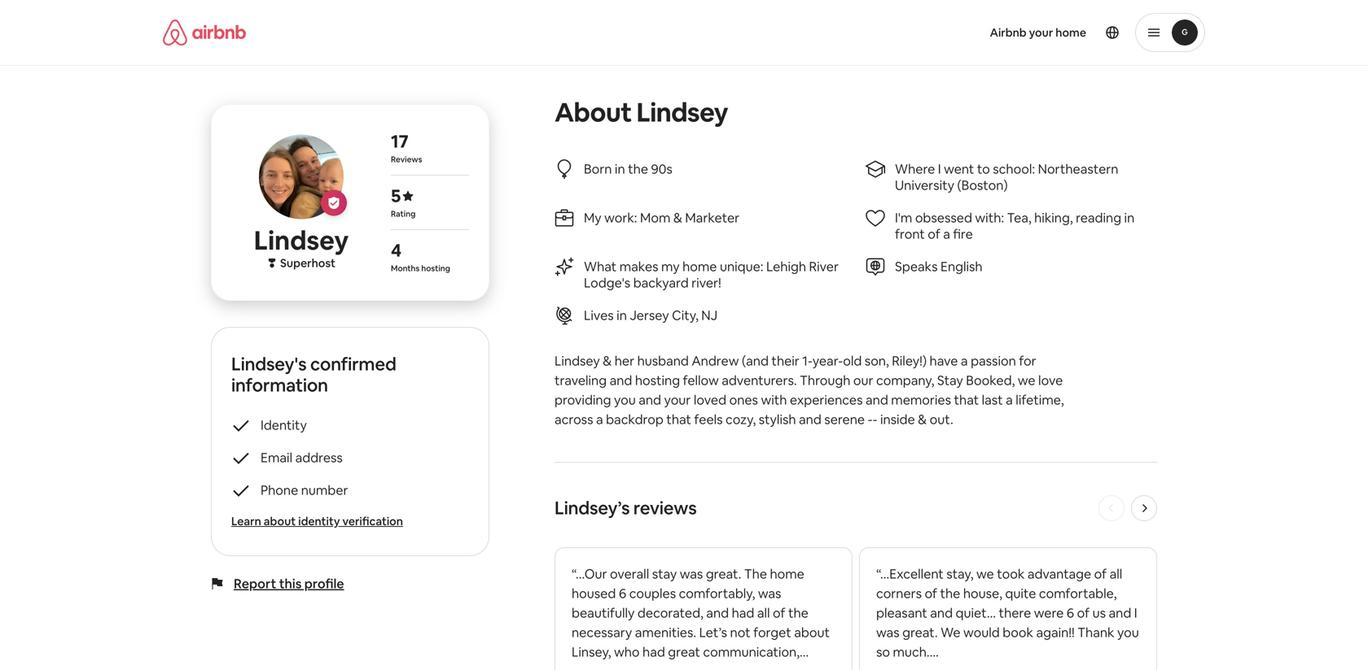 Task type: vqa. For each thing, say whether or not it's contained in the screenshot.
Sitemap
no



Task type: locate. For each thing, give the bounding box(es) containing it.
the up forget
[[788, 605, 808, 622]]

2 horizontal spatial a
[[1006, 392, 1013, 409]]

the
[[744, 566, 767, 583]]

1 vertical spatial with
[[645, 664, 671, 671]]

1 vertical spatial the
[[788, 605, 808, 622]]

quite
[[1005, 586, 1036, 603]]

about down phone
[[264, 515, 296, 529]]

0 horizontal spatial you
[[614, 392, 636, 409]]

us up thank
[[1092, 605, 1106, 622]]

with inside lindsey & her husband andrew (and their 1-year-old son, riley!) have a passion for traveling and hosting fellow adventurers. through our company, stay booked, we love providing you and your loved ones with experiences and memories that last a lifetime, across a backdrop that feels cozy, stylish and serene -- inside & out.
[[761, 392, 787, 409]]

6 down comfortable,
[[1067, 605, 1074, 622]]

english
[[940, 259, 982, 275]]

lindsey user profile image
[[259, 135, 344, 220], [259, 135, 344, 220]]

we down for at the right bottom
[[1018, 373, 1035, 389]]

great. up the much.…
[[902, 625, 938, 642]]

0 vertical spatial with
[[761, 392, 787, 409]]

communication,
[[703, 645, 800, 661]]

of up forget
[[773, 605, 785, 622]]

of down comfortable,
[[1077, 605, 1090, 622]]

2 - from the left
[[872, 412, 877, 428]]

0 horizontal spatial had
[[642, 645, 665, 661]]

hosting down husband
[[635, 373, 680, 389]]

0 horizontal spatial with
[[645, 664, 671, 671]]

of down "…excellent
[[925, 586, 937, 603]]

lindsey up the 90s
[[636, 95, 728, 129]]

learn
[[231, 515, 261, 529]]

thank
[[1077, 625, 1114, 642]]

0 vertical spatial in
[[615, 161, 625, 178]]

1 vertical spatial you
[[1117, 625, 1139, 642]]

your right airbnb
[[1029, 25, 1053, 40]]

i
[[938, 161, 941, 178], [1134, 605, 1137, 622]]

& left the her
[[603, 353, 612, 370]]

of inside 'i'm obsessed with: tea, hiking, reading in front of a fire'
[[928, 226, 940, 243]]

6 inside "…our overall stay was great. the home housed 6 couples comfortably, was beautifully decorated, and had all of the necessary amenities. let's not forget about linsey, who had great communication, provided us with local restaurants an
[[619, 586, 626, 603]]

1 horizontal spatial 6
[[1067, 605, 1074, 622]]

0 vertical spatial hosting
[[421, 263, 450, 274]]

1 - from the left
[[868, 412, 872, 428]]

in right born
[[615, 161, 625, 178]]

and down the our
[[866, 392, 888, 409]]

feels
[[694, 412, 723, 428]]

lindsey's
[[231, 353, 307, 376]]

0 horizontal spatial hosting
[[421, 263, 450, 274]]

we inside lindsey & her husband andrew (and their 1-year-old son, riley!) have a passion for traveling and hosting fellow adventurers. through our company, stay booked, we love providing you and your loved ones with experiences and memories that last a lifetime, across a backdrop that feels cozy, stylish and serene -- inside & out.
[[1018, 373, 1035, 389]]

in right the reading
[[1124, 210, 1134, 226]]

with left "local"
[[645, 664, 671, 671]]

0 vertical spatial we
[[1018, 373, 1035, 389]]

-
[[868, 412, 872, 428], [872, 412, 877, 428]]

- right serene
[[868, 412, 872, 428]]

1 horizontal spatial all
[[1110, 566, 1122, 583]]

home right the my
[[682, 259, 717, 275]]

phone number
[[261, 482, 348, 499]]

1 vertical spatial 6
[[1067, 605, 1074, 622]]

and down experiences
[[799, 412, 821, 428]]

had up not
[[732, 605, 754, 622]]

home inside airbnb your home link
[[1056, 25, 1086, 40]]

& left out.
[[918, 412, 927, 428]]

had
[[732, 605, 754, 622], [642, 645, 665, 661]]

0 horizontal spatial that
[[666, 412, 691, 428]]

traveling
[[555, 373, 607, 389]]

1 horizontal spatial you
[[1117, 625, 1139, 642]]

1 vertical spatial that
[[666, 412, 691, 428]]

2 horizontal spatial lindsey
[[636, 95, 728, 129]]

0 vertical spatial i
[[938, 161, 941, 178]]

and up backdrop at the left bottom
[[639, 392, 661, 409]]

identity
[[261, 417, 307, 434]]

the down stay,
[[940, 586, 960, 603]]

of up comfortable,
[[1094, 566, 1107, 583]]

home right the
[[770, 566, 804, 583]]

(and
[[742, 353, 769, 370]]

information
[[231, 374, 328, 397]]

love
[[1038, 373, 1063, 389]]

1 horizontal spatial &
[[918, 412, 927, 428]]

and up thank
[[1109, 605, 1131, 622]]

lindsey's
[[555, 497, 630, 520]]

husband
[[637, 353, 689, 370]]

of
[[928, 226, 940, 243], [1094, 566, 1107, 583], [925, 586, 937, 603], [773, 605, 785, 622], [1077, 605, 1090, 622]]

local
[[673, 664, 701, 671]]

a right "across"
[[596, 412, 603, 428]]

1 vertical spatial great.
[[902, 625, 938, 642]]

0 horizontal spatial all
[[757, 605, 770, 622]]

hiking,
[[1034, 210, 1073, 226]]

1 horizontal spatial great.
[[902, 625, 938, 642]]

1 vertical spatial all
[[757, 605, 770, 622]]

number
[[301, 482, 348, 499]]

that down "stay" at the bottom right
[[954, 392, 979, 409]]

0 horizontal spatial us
[[628, 664, 642, 671]]

0 vertical spatial was
[[680, 566, 703, 583]]

6 down overall
[[619, 586, 626, 603]]

2 horizontal spatial home
[[1056, 25, 1086, 40]]

have
[[930, 353, 958, 370]]

0 vertical spatial about
[[264, 515, 296, 529]]

2 vertical spatial was
[[876, 625, 899, 642]]

had down amenities. on the bottom
[[642, 645, 665, 661]]

1 horizontal spatial i
[[1134, 605, 1137, 622]]

2 vertical spatial home
[[770, 566, 804, 583]]

email address
[[261, 450, 343, 467]]

about inside "…our overall stay was great. the home housed 6 couples comfortably, was beautifully decorated, and had all of the necessary amenities. let's not forget about linsey, who had great communication, provided us with local restaurants an
[[794, 625, 830, 642]]

0 vertical spatial your
[[1029, 25, 1053, 40]]

backyard river!
[[633, 275, 721, 292]]

1 vertical spatial we
[[976, 566, 994, 583]]

1 vertical spatial your
[[664, 392, 691, 409]]

1 horizontal spatial home
[[770, 566, 804, 583]]

their
[[771, 353, 799, 370]]

and
[[610, 373, 632, 389], [639, 392, 661, 409], [866, 392, 888, 409], [799, 412, 821, 428], [706, 605, 729, 622], [930, 605, 953, 622], [1109, 605, 1131, 622]]

about
[[264, 515, 296, 529], [794, 625, 830, 642]]

the inside "…our overall stay was great. the home housed 6 couples comfortably, was beautifully decorated, and had all of the necessary amenities. let's not forget about linsey, who had great communication, provided us with local restaurants an
[[788, 605, 808, 622]]

i'm obsessed with: tea, hiking, reading in front of a fire
[[895, 210, 1134, 243]]

you up backdrop at the left bottom
[[614, 392, 636, 409]]

0 vertical spatial 6
[[619, 586, 626, 603]]

great. inside "…our overall stay was great. the home housed 6 couples comfortably, was beautifully decorated, and had all of the necessary amenities. let's not forget about linsey, who had great communication, provided us with local restaurants an
[[706, 566, 741, 583]]

you right thank
[[1117, 625, 1139, 642]]

great. up 'comfortably,'
[[706, 566, 741, 583]]

lindsey up traveling
[[555, 353, 600, 370]]

lindsey inside lindsey & her husband andrew (and their 1-year-old son, riley!) have a passion for traveling and hosting fellow adventurers. through our company, stay booked, we love providing you and your loved ones with experiences and memories that last a lifetime, across a backdrop that feels cozy, stylish and serene -- inside & out.
[[555, 353, 600, 370]]

hosting right months
[[421, 263, 450, 274]]

reviews
[[633, 497, 697, 520]]

advantage
[[1027, 566, 1091, 583]]

the inside "…excellent stay, we took advantage of all corners of the house, quite comfortable, pleasant and quiet... there were 6 of us and i was great.  we would book again!!  thank you so much.…
[[940, 586, 960, 603]]

was down the
[[758, 586, 781, 603]]

and inside "…our overall stay was great. the home housed 6 couples comfortably, was beautifully decorated, and had all of the necessary amenities. let's not forget about linsey, who had great communication, provided us with local restaurants an
[[706, 605, 729, 622]]

1 vertical spatial i
[[1134, 605, 1137, 622]]

backdrop
[[606, 412, 663, 428]]

0 vertical spatial the
[[940, 586, 960, 603]]

amenities.
[[635, 625, 696, 642]]

17
[[391, 130, 408, 153]]

1 horizontal spatial we
[[1018, 373, 1035, 389]]

learn about identity verification button
[[231, 514, 469, 530]]

last
[[982, 392, 1003, 409]]

stay
[[937, 373, 963, 389]]

6 inside "…excellent stay, we took advantage of all corners of the house, quite comfortable, pleasant and quiet... there were 6 of us and i was great.  we would book again!!  thank you so much.…
[[1067, 605, 1074, 622]]

0 horizontal spatial &
[[603, 353, 612, 370]]

0 horizontal spatial a
[[596, 412, 603, 428]]

old
[[843, 353, 862, 370]]

2 horizontal spatial was
[[876, 625, 899, 642]]

that left the feels
[[666, 412, 691, 428]]

was right stay
[[680, 566, 703, 583]]

lindsey's confirmed information
[[231, 353, 396, 397]]

1 vertical spatial hosting
[[635, 373, 680, 389]]

you inside "…excellent stay, we took advantage of all corners of the house, quite comfortable, pleasant and quiet... there were 6 of us and i was great.  we would book again!!  thank you so much.…
[[1117, 625, 1139, 642]]

a right have
[[961, 353, 968, 370]]

1 horizontal spatial lindsey
[[555, 353, 600, 370]]

was
[[680, 566, 703, 583], [758, 586, 781, 603], [876, 625, 899, 642]]

0 horizontal spatial 6
[[619, 586, 626, 603]]

1 vertical spatial in
[[1124, 210, 1134, 226]]

1 horizontal spatial your
[[1029, 25, 1053, 40]]

0 vertical spatial had
[[732, 605, 754, 622]]

unique:
[[720, 259, 763, 275]]

0 vertical spatial great.
[[706, 566, 741, 583]]

0 vertical spatial us
[[1092, 605, 1106, 622]]

1 vertical spatial about
[[794, 625, 830, 642]]

report this profile
[[234, 576, 344, 593]]

2 vertical spatial in
[[617, 307, 627, 324]]

1 horizontal spatial that
[[954, 392, 979, 409]]

we
[[941, 625, 960, 642]]

0 horizontal spatial was
[[680, 566, 703, 583]]

stay,
[[946, 566, 973, 583]]

inside
[[880, 412, 915, 428]]

0 vertical spatial lindsey
[[636, 95, 728, 129]]

what makes my home unique: lehigh river lodge's backyard river!
[[584, 259, 839, 292]]

with up stylish
[[761, 392, 787, 409]]

- left inside
[[872, 412, 877, 428]]

1-
[[802, 353, 812, 370]]

of left a fire
[[928, 226, 940, 243]]

1 horizontal spatial a
[[961, 353, 968, 370]]

we up house,
[[976, 566, 994, 583]]

and down 'comfortably,'
[[706, 605, 729, 622]]

0 horizontal spatial great.
[[706, 566, 741, 583]]

great.
[[706, 566, 741, 583], [902, 625, 938, 642]]

1 vertical spatial us
[[628, 664, 642, 671]]

all inside "…our overall stay was great. the home housed 6 couples comfortably, was beautifully decorated, and had all of the necessary amenities. let's not forget about linsey, who had great communication, provided us with local restaurants an
[[757, 605, 770, 622]]

home right airbnb
[[1056, 25, 1086, 40]]

was inside "…excellent stay, we took advantage of all corners of the house, quite comfortable, pleasant and quiet... there were 6 of us and i was great.  we would book again!!  thank you so much.…
[[876, 625, 899, 642]]

overall
[[610, 566, 649, 583]]

1 vertical spatial home
[[682, 259, 717, 275]]

4
[[391, 239, 401, 262]]

0 horizontal spatial lindsey
[[254, 224, 349, 258]]

with:
[[975, 210, 1004, 226]]

0 horizontal spatial home
[[682, 259, 717, 275]]

and down the her
[[610, 373, 632, 389]]

where
[[895, 161, 935, 178]]

in
[[615, 161, 625, 178], [1124, 210, 1134, 226], [617, 307, 627, 324]]

report this profile button
[[234, 576, 344, 593]]

17 reviews
[[391, 130, 422, 165]]

experiences
[[790, 392, 863, 409]]

hosting inside 4 months hosting
[[421, 263, 450, 274]]

2 vertical spatial lindsey
[[555, 353, 600, 370]]

house,
[[963, 586, 1002, 603]]

0 vertical spatial home
[[1056, 25, 1086, 40]]

all inside "…excellent stay, we took advantage of all corners of the house, quite comfortable, pleasant and quiet... there were 6 of us and i was great.  we would book again!!  thank you so much.…
[[1110, 566, 1122, 583]]

all up forget
[[757, 605, 770, 622]]

stay
[[652, 566, 677, 583]]

lindsey down verified host image
[[254, 224, 349, 258]]

let's
[[699, 625, 727, 642]]

university (boston)
[[895, 177, 1008, 194]]

about right forget
[[794, 625, 830, 642]]

was up so
[[876, 625, 899, 642]]

in inside 'i'm obsessed with: tea, hiking, reading in front of a fire'
[[1124, 210, 1134, 226]]

1 horizontal spatial us
[[1092, 605, 1106, 622]]

in right lives at top
[[617, 307, 627, 324]]

1 horizontal spatial with
[[761, 392, 787, 409]]

1 horizontal spatial hosting
[[635, 373, 680, 389]]

1 horizontal spatial about
[[794, 625, 830, 642]]

would
[[963, 625, 1000, 642]]

your inside profile 'element'
[[1029, 25, 1053, 40]]

lindsey for lindsey
[[254, 224, 349, 258]]

great
[[668, 645, 700, 661]]

with
[[761, 392, 787, 409], [645, 664, 671, 671]]

us down who
[[628, 664, 642, 671]]

1 vertical spatial lindsey
[[254, 224, 349, 258]]

1 vertical spatial was
[[758, 586, 781, 603]]

0 vertical spatial all
[[1110, 566, 1122, 583]]

0 horizontal spatial about
[[264, 515, 296, 529]]

her
[[615, 353, 634, 370]]

a right last
[[1006, 392, 1013, 409]]

we
[[1018, 373, 1035, 389], [976, 566, 994, 583]]

0 horizontal spatial i
[[938, 161, 941, 178]]

were
[[1034, 605, 1064, 622]]

0 vertical spatial you
[[614, 392, 636, 409]]

in for lives in jersey city, nj
[[617, 307, 627, 324]]

all up comfortable,
[[1110, 566, 1122, 583]]

your down fellow
[[664, 392, 691, 409]]

lodge's
[[584, 275, 630, 292]]

jersey
[[630, 307, 669, 324]]

0 horizontal spatial the
[[788, 605, 808, 622]]

1 horizontal spatial the
[[940, 586, 960, 603]]

0 horizontal spatial we
[[976, 566, 994, 583]]

to
[[977, 161, 990, 178]]

all
[[1110, 566, 1122, 583], [757, 605, 770, 622]]

through
[[800, 373, 850, 389]]

providing
[[555, 392, 611, 409]]

0 horizontal spatial your
[[664, 392, 691, 409]]

adventurers.
[[722, 373, 797, 389]]



Task type: describe. For each thing, give the bounding box(es) containing it.
learn about identity verification
[[231, 515, 403, 529]]

cozy,
[[726, 412, 756, 428]]

airbnb your home link
[[980, 15, 1096, 50]]

your inside lindsey & her husband andrew (and their 1-year-old son, riley!) have a passion for traveling and hosting fellow adventurers. through our company, stay booked, we love providing you and your loved ones with experiences and memories that last a lifetime, across a backdrop that feels cozy, stylish and serene -- inside & out.
[[664, 392, 691, 409]]

1 horizontal spatial had
[[732, 605, 754, 622]]

profile element
[[704, 0, 1205, 65]]

speaks
[[895, 259, 938, 275]]

about lindsey
[[555, 95, 728, 129]]

with inside "…our overall stay was great. the home housed 6 couples comfortably, was beautifully decorated, and had all of the necessary amenities. let's not forget about linsey, who had great communication, provided us with local restaurants an
[[645, 664, 671, 671]]

1 vertical spatial a
[[1006, 392, 1013, 409]]

you inside lindsey & her husband andrew (and their 1-year-old son, riley!) have a passion for traveling and hosting fellow adventurers. through our company, stay booked, we love providing you and your loved ones with experiences and memories that last a lifetime, across a backdrop that feels cozy, stylish and serene -- inside & out.
[[614, 392, 636, 409]]

company,
[[876, 373, 934, 389]]

born in the 90s
[[584, 161, 672, 178]]

great. inside "…excellent stay, we took advantage of all corners of the house, quite comfortable, pleasant and quiet... there were 6 of us and i was great.  we would book again!!  thank you so much.…
[[902, 625, 938, 642]]

in for born in the 90s
[[615, 161, 625, 178]]

makes
[[619, 259, 658, 275]]

for
[[1019, 353, 1036, 370]]

rating
[[391, 209, 416, 219]]

born
[[584, 161, 612, 178]]

4 months hosting
[[391, 239, 450, 274]]

lehigh
[[766, 259, 806, 275]]

address
[[295, 450, 343, 467]]

fellow
[[683, 373, 719, 389]]

of inside "…our overall stay was great. the home housed 6 couples comfortably, was beautifully decorated, and had all of the necessary amenities. let's not forget about linsey, who had great communication, provided us with local restaurants an
[[773, 605, 785, 622]]

much.…
[[893, 645, 939, 661]]

pleasant
[[876, 605, 927, 622]]

1 vertical spatial &
[[918, 412, 927, 428]]

speaks english
[[895, 259, 982, 275]]

our
[[853, 373, 873, 389]]

airbnb
[[990, 25, 1027, 40]]

about
[[555, 95, 631, 129]]

my
[[584, 210, 602, 226]]

about inside button
[[264, 515, 296, 529]]

river
[[809, 259, 839, 275]]

airbnb your home
[[990, 25, 1086, 40]]

restaurants
[[704, 664, 772, 671]]

again!!
[[1036, 625, 1075, 642]]

5
[[391, 184, 401, 208]]

months
[[391, 263, 420, 274]]

identity
[[298, 515, 340, 529]]

0 vertical spatial &
[[603, 353, 612, 370]]

us inside "…excellent stay, we took advantage of all corners of the house, quite comfortable, pleasant and quiet... there were 6 of us and i was great.  we would book again!!  thank you so much.…
[[1092, 605, 1106, 622]]

this
[[279, 576, 302, 593]]

confirmed
[[310, 353, 396, 376]]

who
[[614, 645, 640, 661]]

what
[[584, 259, 617, 275]]

quiet...
[[956, 605, 996, 622]]

so
[[876, 645, 890, 661]]

passion
[[971, 353, 1016, 370]]

lindsey & her husband andrew (and their 1-year-old son, riley!) have a passion for traveling and hosting fellow adventurers. through our company, stay booked, we love providing you and your loved ones with experiences and memories that last a lifetime, across a backdrop that feels cozy, stylish and serene -- inside & out.
[[555, 353, 1067, 428]]

out.
[[930, 412, 953, 428]]

"…our overall stay was great. the home housed 6 couples comfortably, was beautifully decorated, and had all of the necessary amenities. let's not forget about linsey, who had great communication, provided us with local restaurants an
[[572, 566, 830, 671]]

lindsey for lindsey & her husband andrew (and their 1-year-old son, riley!) have a passion for traveling and hosting fellow adventurers. through our company, stay booked, we love providing you and your loved ones with experiences and memories that last a lifetime, across a backdrop that feels cozy, stylish and serene -- inside & out.
[[555, 353, 600, 370]]

2 vertical spatial a
[[596, 412, 603, 428]]

i inside the "where i went to school: northeastern university (boston)"
[[938, 161, 941, 178]]

front
[[895, 226, 925, 243]]

"…our
[[572, 566, 607, 583]]

comfortably,
[[679, 586, 755, 603]]

provided
[[572, 664, 625, 671]]

housed
[[572, 586, 616, 603]]

year-
[[812, 353, 843, 370]]

email
[[261, 450, 292, 467]]

lindsey's reviews
[[555, 497, 697, 520]]

us inside "…our overall stay was great. the home housed 6 couples comfortably, was beautifully decorated, and had all of the necessary amenities. let's not forget about linsey, who had great communication, provided us with local restaurants an
[[628, 664, 642, 671]]

1 horizontal spatial was
[[758, 586, 781, 603]]

andrew
[[692, 353, 739, 370]]

forget
[[753, 625, 791, 642]]

0 vertical spatial a
[[961, 353, 968, 370]]

not
[[730, 625, 750, 642]]

superhost
[[280, 256, 335, 271]]

we inside "…excellent stay, we took advantage of all corners of the house, quite comfortable, pleasant and quiet... there were 6 of us and i was great.  we would book again!!  thank you so much.…
[[976, 566, 994, 583]]

corners
[[876, 586, 922, 603]]

where i went to school: northeastern university (boston)
[[895, 161, 1118, 194]]

my
[[661, 259, 680, 275]]

0 vertical spatial that
[[954, 392, 979, 409]]

profile
[[304, 576, 344, 593]]

tea,
[[1007, 210, 1031, 226]]

northeastern
[[1038, 161, 1118, 178]]

book
[[1003, 625, 1033, 642]]

beautifully
[[572, 605, 635, 622]]

serene
[[824, 412, 865, 428]]

1 vertical spatial had
[[642, 645, 665, 661]]

the 90s
[[628, 161, 672, 178]]

phone
[[261, 482, 298, 499]]

verification
[[342, 515, 403, 529]]

my work: mom & marketer
[[584, 210, 739, 226]]

across
[[555, 412, 593, 428]]

obsessed
[[915, 210, 972, 226]]

reading
[[1076, 210, 1121, 226]]

son,
[[865, 353, 889, 370]]

hosting inside lindsey & her husband andrew (and their 1-year-old son, riley!) have a passion for traveling and hosting fellow adventurers. through our company, stay booked, we love providing you and your loved ones with experiences and memories that last a lifetime, across a backdrop that feels cozy, stylish and serene -- inside & out.
[[635, 373, 680, 389]]

riley!)
[[892, 353, 927, 370]]

comfortable,
[[1039, 586, 1117, 603]]

"…excellent
[[876, 566, 944, 583]]

linsey,
[[572, 645, 611, 661]]

home inside "…our overall stay was great. the home housed 6 couples comfortably, was beautifully decorated, and had all of the necessary amenities. let's not forget about linsey, who had great communication, provided us with local restaurants an
[[770, 566, 804, 583]]

home inside what makes my home unique: lehigh river lodge's backyard river!
[[682, 259, 717, 275]]

and up the "we"
[[930, 605, 953, 622]]

verified host image
[[327, 197, 340, 210]]

there
[[999, 605, 1031, 622]]

i inside "…excellent stay, we took advantage of all corners of the house, quite comfortable, pleasant and quiet... there were 6 of us and i was great.  we would book again!!  thank you so much.…
[[1134, 605, 1137, 622]]

ones
[[729, 392, 758, 409]]



